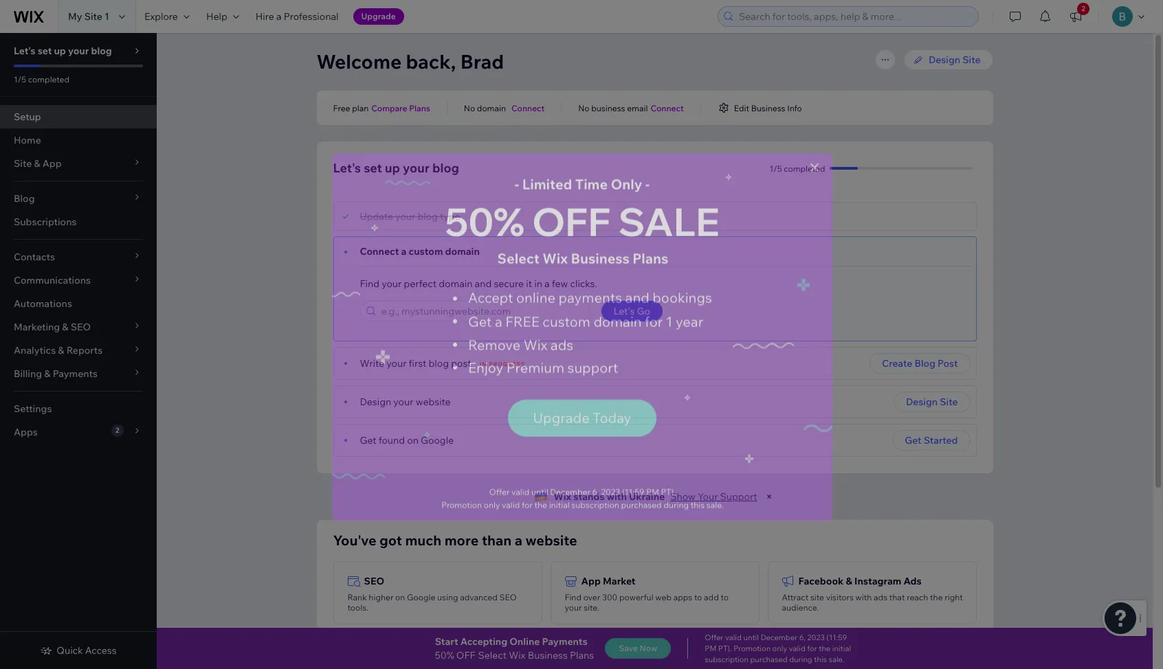 Task type: describe. For each thing, give the bounding box(es) containing it.
get for get a free custom domain for 1 year
[[468, 312, 492, 329]]

december for offer valid until december 6, 2023 (11:59 pm pt).
[[550, 485, 591, 496]]

0 vertical spatial custom
[[409, 245, 443, 258]]

wix left stands
[[554, 491, 571, 503]]

remove
[[468, 335, 521, 352]]

found
[[379, 435, 405, 447]]

50% off sale select wix business plans
[[445, 196, 720, 265]]

audience.
[[782, 603, 819, 613]]

your left first
[[387, 358, 407, 370]]

domain down brad
[[477, 103, 506, 113]]

0 horizontal spatial with
[[607, 491, 627, 503]]

2023 for offer valid until december 6, 2023 (11:59 pm pt). promotion only valid for the initial subscription purchased during this sale.
[[808, 633, 825, 643]]

google for found
[[421, 435, 454, 447]]

get found on google
[[360, 435, 454, 447]]

inbox button
[[768, 633, 977, 670]]

using
[[437, 593, 458, 603]]

domain down payments
[[594, 312, 642, 329]]

that
[[890, 593, 905, 603]]

in progress
[[480, 361, 525, 368]]

1 horizontal spatial custom
[[543, 312, 591, 329]]

1 vertical spatial 1/5 completed
[[770, 163, 825, 174]]

online
[[510, 636, 540, 648]]

design site link
[[904, 50, 993, 70]]

your
[[698, 491, 718, 503]]

your up update your blog type
[[403, 160, 430, 176]]

access
[[85, 645, 117, 657]]

connect link for no business email connect
[[651, 102, 684, 114]]

2 horizontal spatial connect
[[651, 103, 684, 113]]

no domain connect
[[464, 103, 545, 113]]

than
[[482, 532, 512, 549]]

subscriptions link
[[0, 210, 157, 234]]

- right only
[[646, 174, 650, 191]]

1 vertical spatial let's
[[333, 160, 361, 176]]

your inside find over 300 powerful web apps to add to your site.
[[565, 603, 582, 613]]

hire
[[256, 10, 274, 23]]

design your website
[[360, 396, 451, 408]]

1 horizontal spatial set
[[364, 160, 382, 176]]

1 horizontal spatial connect
[[512, 103, 545, 113]]

business inside 50% off sale select wix business plans
[[571, 248, 630, 265]]

(11:59 for offer valid until december 6, 2023 (11:59 pm pt). promotion only valid for the initial subscription purchased during this sale.
[[827, 633, 847, 643]]

show
[[671, 491, 696, 503]]

sale. inside offer valid until december 6, 2023 (11:59 pm pt). promotion only valid for the initial subscription purchased during this sale.
[[829, 655, 845, 665]]

- left final
[[540, 168, 545, 183]]

advanced
[[460, 593, 498, 603]]

over
[[584, 593, 600, 603]]

welcome back, brad
[[317, 50, 504, 74]]

2 to from the left
[[721, 593, 729, 603]]

google ads button
[[550, 633, 759, 670]]

facebook & instagram ads
[[799, 576, 922, 588]]

app
[[417, 647, 435, 659]]

subscriptions
[[14, 216, 77, 228]]

0 vertical spatial initial
[[549, 499, 570, 509]]

get started
[[905, 435, 958, 447]]

0 horizontal spatial during
[[664, 499, 689, 509]]

update
[[360, 210, 393, 223]]

2023 for offer valid until december 6, 2023 (11:59 pm pt).
[[601, 485, 620, 496]]

- final hours -
[[540, 168, 626, 183]]

a for professional
[[276, 10, 282, 23]]

ukraine
[[629, 491, 665, 503]]

post
[[451, 358, 471, 370]]

blog
[[915, 358, 936, 370]]

completed inside sidebar element
[[28, 74, 69, 85]]

quick
[[57, 645, 83, 657]]

no for no business email
[[578, 103, 590, 113]]

market
[[603, 576, 636, 588]]

google for higher
[[407, 593, 436, 603]]

domain right perfect
[[439, 278, 473, 290]]

1 vertical spatial let's set up your blog
[[333, 160, 459, 176]]

300
[[602, 593, 618, 603]]

setup link
[[0, 105, 157, 129]]

0 horizontal spatial purchased
[[621, 499, 662, 509]]

0 horizontal spatial and
[[475, 278, 492, 290]]

upgrade today
[[533, 408, 632, 425]]

ads inside button
[[617, 647, 635, 659]]

my
[[68, 10, 82, 23]]

get a free custom domain for 1 year
[[468, 312, 704, 329]]

0 horizontal spatial for
[[522, 499, 533, 509]]

this inside offer valid until december 6, 2023 (11:59 pm pt). promotion only valid for the initial subscription purchased during this sale.
[[814, 655, 827, 665]]

1 horizontal spatial ads
[[904, 576, 922, 588]]

wix owner app button
[[333, 633, 542, 670]]

blog up type
[[433, 160, 459, 176]]

connect a custom domain
[[360, 245, 480, 258]]

rank higher on google using advanced seo tools.
[[348, 593, 517, 613]]

get for get found on google
[[360, 435, 377, 447]]

plans inside start accepting online payments 50% off select wix business plans
[[570, 650, 594, 662]]

1 horizontal spatial 1/5
[[770, 163, 782, 174]]

get for get started
[[905, 435, 922, 447]]

show your support button
[[671, 491, 757, 503]]

enjoy premium support
[[468, 358, 618, 375]]

a for free
[[495, 312, 502, 329]]

december for offer valid until december 6, 2023 (11:59 pm pt). promotion only valid for the initial subscription purchased during this sale.
[[761, 633, 798, 643]]

0 horizontal spatial site
[[84, 10, 102, 23]]

off inside 50% off sale select wix business plans
[[532, 196, 611, 244]]

create
[[882, 358, 913, 370]]

home
[[14, 134, 41, 146]]

1 horizontal spatial for
[[645, 312, 663, 329]]

wix up premium
[[524, 335, 548, 352]]

1 to from the left
[[694, 593, 702, 603]]

payments
[[542, 636, 588, 648]]

- right hours
[[621, 168, 626, 183]]

visitors
[[826, 593, 854, 603]]

site
[[811, 593, 824, 603]]

settings link
[[0, 397, 157, 421]]

your inside sidebar element
[[68, 45, 89, 57]]

write your first blog post
[[360, 358, 471, 370]]

automations link
[[0, 292, 157, 316]]

no business email connect
[[578, 103, 684, 113]]

purchased inside offer valid until december 6, 2023 (11:59 pm pt). promotion only valid for the initial subscription purchased during this sale.
[[750, 655, 788, 665]]

1 horizontal spatial up
[[385, 160, 400, 176]]

a for custom
[[401, 245, 407, 258]]

0 horizontal spatial only
[[484, 499, 500, 509]]

0 horizontal spatial seo
[[364, 576, 384, 588]]

wix inside 50% off sale select wix business plans
[[543, 248, 568, 265]]

owner
[[384, 647, 415, 659]]

on for found
[[407, 435, 419, 447]]

0 horizontal spatial website
[[416, 396, 451, 408]]

pm for offer valid until december 6, 2023 (11:59 pm pt).
[[646, 485, 659, 496]]

wix stands with ukraine show your support
[[554, 491, 757, 503]]

0 horizontal spatial connect
[[360, 245, 399, 258]]

0 horizontal spatial sale.
[[707, 499, 724, 509]]

let's go
[[614, 305, 651, 318]]

1 horizontal spatial and
[[625, 287, 650, 305]]

support
[[720, 491, 757, 503]]

Search for tools, apps, help & more... field
[[735, 7, 974, 26]]

select inside 50% off sale select wix business plans
[[498, 248, 540, 265]]

offer for offer valid until december 6, 2023 (11:59 pm pt). promotion only valid for the initial subscription purchased during this sale.
[[705, 633, 724, 643]]

get started button
[[893, 430, 971, 451]]

50% inside start accepting online payments 50% off select wix business plans
[[435, 650, 454, 662]]

(11:59 for offer valid until december 6, 2023 (11:59 pm pt).
[[622, 485, 645, 496]]

google inside button
[[581, 647, 615, 659]]

1 horizontal spatial completed
[[784, 163, 825, 174]]

create blog post button
[[870, 353, 971, 374]]

0 horizontal spatial ads
[[551, 335, 574, 352]]

sidebar element
[[0, 33, 157, 670]]

up inside sidebar element
[[54, 45, 66, 57]]

upgrade button
[[353, 8, 404, 25]]

facebook
[[799, 576, 844, 588]]

off inside start accepting online payments 50% off select wix business plans
[[456, 650, 475, 662]]

final
[[549, 168, 577, 183]]

pt). for offer valid until december 6, 2023 (11:59 pm pt).
[[661, 485, 676, 496]]

apps
[[674, 593, 693, 603]]

post
[[938, 358, 958, 370]]

your up get found on google
[[394, 396, 414, 408]]

1 horizontal spatial 1
[[666, 312, 673, 329]]

0 horizontal spatial subscription
[[572, 499, 619, 509]]

domain up find your perfect domain and secure it in a few clicks.
[[445, 245, 480, 258]]

google ads
[[581, 647, 635, 659]]

add
[[704, 593, 719, 603]]

set inside sidebar element
[[38, 45, 52, 57]]

hire a professional
[[256, 10, 339, 23]]

clicks.
[[570, 278, 597, 290]]

a right the in
[[545, 278, 550, 290]]

0 vertical spatial promotion
[[442, 499, 482, 509]]

the inside attract site visitors with ads that reach the right audience.
[[930, 593, 943, 603]]

only
[[611, 174, 642, 191]]



Task type: vqa. For each thing, say whether or not it's contained in the screenshot.
a for FREE
yes



Task type: locate. For each thing, give the bounding box(es) containing it.
start
[[435, 636, 458, 648]]

much
[[405, 532, 442, 549]]

only up than
[[484, 499, 500, 509]]

plans
[[409, 103, 430, 113], [633, 248, 669, 265], [570, 650, 594, 662]]

find inside find over 300 powerful web apps to add to your site.
[[565, 593, 582, 603]]

save now
[[619, 644, 658, 654]]

premium
[[507, 358, 565, 375]]

ads left now
[[617, 647, 635, 659]]

subscription
[[572, 499, 619, 509], [705, 655, 749, 665]]

offer for offer valid until december 6, 2023 (11:59 pm pt).
[[489, 485, 510, 496]]

pt). for offer valid until december 6, 2023 (11:59 pm pt). promotion only valid for the initial subscription purchased during this sale.
[[718, 644, 732, 654]]

0 vertical spatial 1
[[105, 10, 109, 23]]

1 horizontal spatial on
[[407, 435, 419, 447]]

set up setup
[[38, 45, 52, 57]]

and up let's go
[[625, 287, 650, 305]]

seo up higher
[[364, 576, 384, 588]]

during left your
[[664, 499, 689, 509]]

50% down start
[[435, 650, 454, 662]]

no left business
[[578, 103, 590, 113]]

0 vertical spatial site
[[84, 10, 102, 23]]

1 horizontal spatial ads
[[874, 593, 888, 603]]

1 vertical spatial promotion
[[734, 644, 771, 654]]

2 horizontal spatial site
[[963, 54, 981, 66]]

seo inside rank higher on google using advanced seo tools.
[[500, 593, 517, 603]]

business inside start accepting online payments 50% off select wix business plans
[[528, 650, 568, 662]]

promotion inside offer valid until december 6, 2023 (11:59 pm pt). promotion only valid for the initial subscription purchased during this sale.
[[734, 644, 771, 654]]

wix inside button
[[364, 647, 382, 659]]

with down facebook & instagram ads
[[856, 593, 872, 603]]

0 horizontal spatial 1/5 completed
[[14, 74, 69, 85]]

let's up setup
[[14, 45, 35, 57]]

pm for offer valid until december 6, 2023 (11:59 pm pt). promotion only valid for the initial subscription purchased during this sale.
[[705, 644, 717, 654]]

0 horizontal spatial set
[[38, 45, 52, 57]]

wix down online
[[509, 650, 526, 662]]

google left using
[[407, 593, 436, 603]]

connect link
[[512, 102, 545, 114], [651, 102, 684, 114]]

plans right compare
[[409, 103, 430, 113]]

december up promotion only valid for the initial subscription purchased during this sale.
[[550, 485, 591, 496]]

with inside attract site visitors with ads that reach the right audience.
[[856, 593, 872, 603]]

1/5 left close image
[[770, 163, 782, 174]]

offer up than
[[489, 485, 510, 496]]

close image
[[811, 162, 819, 170]]

0 horizontal spatial let's set up your blog
[[14, 45, 112, 57]]

2 vertical spatial the
[[819, 644, 831, 654]]

promotion left inbox
[[734, 644, 771, 654]]

1 horizontal spatial business
[[571, 248, 630, 265]]

setup
[[14, 111, 41, 123]]

offer inside offer valid until december 6, 2023 (11:59 pm pt). promotion only valid for the initial subscription purchased during this sale.
[[705, 633, 724, 643]]

50% inside 50% off sale select wix business plans
[[445, 196, 525, 244]]

back,
[[406, 50, 456, 74]]

domain
[[477, 103, 506, 113], [445, 245, 480, 258], [439, 278, 473, 290], [594, 312, 642, 329]]

completed up setup
[[28, 74, 69, 85]]

0 vertical spatial until
[[532, 485, 548, 496]]

1 horizontal spatial (11:59
[[827, 633, 847, 643]]

let's left go
[[614, 305, 635, 318]]

(11:59 down visitors
[[827, 633, 847, 643]]

1/5 completed inside sidebar element
[[14, 74, 69, 85]]

your left perfect
[[382, 278, 402, 290]]

sale. right show
[[707, 499, 724, 509]]

my site 1
[[68, 10, 109, 23]]

6, for offer valid until december 6, 2023 (11:59 pm pt).
[[592, 485, 599, 496]]

1 horizontal spatial 1/5 completed
[[770, 163, 825, 174]]

this down audience.
[[814, 655, 827, 665]]

upgrade for upgrade today
[[533, 408, 590, 425]]

let's up update
[[333, 160, 361, 176]]

subscription down add
[[705, 655, 749, 665]]

1 no from the left
[[464, 103, 475, 113]]

0 vertical spatial design site
[[929, 54, 981, 66]]

for
[[645, 312, 663, 329], [522, 499, 533, 509], [807, 644, 817, 654]]

save now button
[[605, 639, 671, 659]]

1 horizontal spatial only
[[773, 644, 788, 654]]

0 vertical spatial this
[[691, 499, 705, 509]]

1 horizontal spatial off
[[532, 196, 611, 244]]

wix inside start accepting online payments 50% off select wix business plans
[[509, 650, 526, 662]]

off down accepting
[[456, 650, 475, 662]]

accepting
[[461, 636, 508, 648]]

a
[[276, 10, 282, 23], [401, 245, 407, 258], [545, 278, 550, 290], [495, 312, 502, 329], [515, 532, 523, 549]]

no for no domain
[[464, 103, 475, 113]]

1 horizontal spatial to
[[721, 593, 729, 603]]

1
[[105, 10, 109, 23], [666, 312, 673, 329]]

update your blog type
[[360, 210, 461, 223]]

0 horizontal spatial custom
[[409, 245, 443, 258]]

0 vertical spatial seo
[[364, 576, 384, 588]]

start accepting online payments 50% off select wix business plans
[[435, 636, 594, 662]]

initial right inbox
[[832, 644, 851, 654]]

1 horizontal spatial this
[[814, 655, 827, 665]]

during down audience.
[[789, 655, 813, 665]]

1 horizontal spatial promotion
[[734, 644, 771, 654]]

pt).
[[661, 485, 676, 496], [718, 644, 732, 654]]

1 vertical spatial 2023
[[808, 633, 825, 643]]

upgrade up welcome in the left of the page
[[361, 11, 396, 21]]

0 vertical spatial ads
[[551, 335, 574, 352]]

right
[[945, 593, 963, 603]]

plans down payments
[[570, 650, 594, 662]]

1 vertical spatial custom
[[543, 312, 591, 329]]

the inside offer valid until december 6, 2023 (11:59 pm pt). promotion only valid for the initial subscription purchased during this sale.
[[819, 644, 831, 654]]

2 horizontal spatial let's
[[614, 305, 635, 318]]

0 vertical spatial the
[[535, 499, 547, 509]]

brad
[[460, 50, 504, 74]]

google
[[421, 435, 454, 447], [407, 593, 436, 603], [581, 647, 615, 659]]

app
[[581, 576, 601, 588]]

1 vertical spatial december
[[761, 633, 798, 643]]

offer down add
[[705, 633, 724, 643]]

0 horizontal spatial up
[[54, 45, 66, 57]]

pm left show
[[646, 485, 659, 496]]

1 vertical spatial set
[[364, 160, 382, 176]]

0 vertical spatial find
[[360, 278, 380, 290]]

promotion up more
[[442, 499, 482, 509]]

business down payments
[[528, 650, 568, 662]]

get inside button
[[905, 435, 922, 447]]

first
[[409, 358, 427, 370]]

only
[[484, 499, 500, 509], [773, 644, 788, 654]]

1 horizontal spatial sale.
[[829, 655, 845, 665]]

connect link for no domain connect
[[512, 102, 545, 114]]

0 vertical spatial purchased
[[621, 499, 662, 509]]

- left limited
[[515, 174, 519, 191]]

for down offer valid until december 6, 2023 (11:59 pm pt).
[[522, 499, 533, 509]]

today
[[593, 408, 632, 425]]

during inside offer valid until december 6, 2023 (11:59 pm pt). promotion only valid for the initial subscription purchased during this sale.
[[789, 655, 813, 665]]

the left right
[[930, 593, 943, 603]]

1 vertical spatial business
[[571, 248, 630, 265]]

0 horizontal spatial to
[[694, 593, 702, 603]]

1 vertical spatial only
[[773, 644, 788, 654]]

wix up few
[[543, 248, 568, 265]]

1 vertical spatial pm
[[705, 644, 717, 654]]

site inside "button"
[[940, 396, 958, 408]]

in
[[480, 361, 487, 368]]

sale. right inbox
[[829, 655, 845, 665]]

2 vertical spatial site
[[940, 396, 958, 408]]

on right found
[[407, 435, 419, 447]]

and left secure
[[475, 278, 492, 290]]

0 vertical spatial google
[[421, 435, 454, 447]]

no down brad
[[464, 103, 475, 113]]

no
[[464, 103, 475, 113], [578, 103, 590, 113]]

design site button
[[894, 392, 971, 413]]

promotion only valid for the initial subscription purchased during this sale.
[[442, 499, 724, 509]]

with
[[607, 491, 627, 503], [856, 593, 872, 603]]

on inside rank higher on google using advanced seo tools.
[[395, 593, 405, 603]]

a right the hire at left
[[276, 10, 282, 23]]

0 horizontal spatial 1/5
[[14, 74, 26, 85]]

0 horizontal spatial 1
[[105, 10, 109, 23]]

support
[[568, 358, 618, 375]]

a up remove
[[495, 312, 502, 329]]

1 horizontal spatial upgrade
[[533, 408, 590, 425]]

2 no from the left
[[578, 103, 590, 113]]

select inside start accepting online payments 50% off select wix business plans
[[478, 650, 507, 662]]

find for find over 300 powerful web apps to add to your site.
[[565, 593, 582, 603]]

2023
[[601, 485, 620, 496], [808, 633, 825, 643]]

2 button
[[1061, 0, 1091, 33]]

design site inside the design site link
[[929, 54, 981, 66]]

1 vertical spatial design site
[[906, 396, 958, 408]]

let's set up your blog inside sidebar element
[[14, 45, 112, 57]]

seo right advanced
[[500, 593, 517, 603]]

1 horizontal spatial find
[[565, 593, 582, 603]]

ads inside attract site visitors with ads that reach the right audience.
[[874, 593, 888, 603]]

a right than
[[515, 532, 523, 549]]

-
[[540, 168, 545, 183], [621, 168, 626, 183], [515, 174, 519, 191], [646, 174, 650, 191]]

go
[[637, 305, 651, 318]]

let's go button
[[601, 301, 663, 322]]

google right found
[[421, 435, 454, 447]]

0 horizontal spatial plans
[[409, 103, 430, 113]]

create blog post
[[882, 358, 958, 370]]

pt). inside offer valid until december 6, 2023 (11:59 pm pt). promotion only valid for the initial subscription purchased during this sale.
[[718, 644, 732, 654]]

1/5 up setup
[[14, 74, 26, 85]]

plan
[[352, 103, 369, 113]]

progress
[[489, 361, 525, 368]]

google left the save
[[581, 647, 615, 659]]

hire a professional link
[[247, 0, 347, 33]]

december inside offer valid until december 6, 2023 (11:59 pm pt). promotion only valid for the initial subscription purchased during this sale.
[[761, 633, 798, 643]]

upgrade for upgrade
[[361, 11, 396, 21]]

0 vertical spatial business
[[751, 103, 786, 113]]

upgrade
[[361, 11, 396, 21], [533, 408, 590, 425]]

0 horizontal spatial no
[[464, 103, 475, 113]]

0 horizontal spatial business
[[528, 650, 568, 662]]

0 horizontal spatial on
[[395, 593, 405, 603]]

for left "year"
[[645, 312, 663, 329]]

until inside offer valid until december 6, 2023 (11:59 pm pt). promotion only valid for the initial subscription purchased during this sale.
[[744, 633, 759, 643]]

find left perfect
[[360, 278, 380, 290]]

1 horizontal spatial seo
[[500, 593, 517, 603]]

2023 up inbox
[[808, 633, 825, 643]]

1 connect link from the left
[[512, 102, 545, 114]]

design site inside design site "button"
[[906, 396, 958, 408]]

few
[[552, 278, 568, 290]]

attract site visitors with ads that reach the right audience.
[[782, 593, 963, 613]]

0 horizontal spatial this
[[691, 499, 705, 509]]

free
[[333, 103, 350, 113]]

free
[[506, 312, 540, 329]]

initial inside offer valid until december 6, 2023 (11:59 pm pt). promotion only valid for the initial subscription purchased during this sale.
[[832, 644, 851, 654]]

professional
[[284, 10, 339, 23]]

only inside offer valid until december 6, 2023 (11:59 pm pt). promotion only valid for the initial subscription purchased during this sale.
[[773, 644, 788, 654]]

explore
[[144, 10, 178, 23]]

select
[[498, 248, 540, 265], [478, 650, 507, 662]]

ads down instagram
[[874, 593, 888, 603]]

business up clicks.
[[571, 248, 630, 265]]

powerful
[[620, 593, 654, 603]]

0 vertical spatial december
[[550, 485, 591, 496]]

2 horizontal spatial get
[[905, 435, 922, 447]]

quick access button
[[40, 645, 117, 657]]

get left started at bottom right
[[905, 435, 922, 447]]

off down - limited time only -
[[532, 196, 611, 244]]

upgrade inside 'button'
[[361, 11, 396, 21]]

1 vertical spatial plans
[[633, 248, 669, 265]]

completed down info
[[784, 163, 825, 174]]

e.g., mystunningwebsite.com field
[[377, 302, 586, 321]]

website down first
[[416, 396, 451, 408]]

2 vertical spatial plans
[[570, 650, 594, 662]]

business
[[592, 103, 625, 113]]

1 horizontal spatial subscription
[[705, 655, 749, 665]]

now
[[640, 644, 658, 654]]

1 vertical spatial website
[[526, 532, 577, 549]]

upgrade today link
[[508, 398, 657, 435]]

email
[[627, 103, 648, 113]]

let's inside button
[[614, 305, 635, 318]]

0 horizontal spatial let's
[[14, 45, 35, 57]]

0 vertical spatial during
[[664, 499, 689, 509]]

december down audience.
[[761, 633, 798, 643]]

1/5 inside sidebar element
[[14, 74, 26, 85]]

your right update
[[395, 210, 416, 223]]

blog left type
[[418, 210, 438, 223]]

this left support
[[691, 499, 705, 509]]

2 connect link from the left
[[651, 102, 684, 114]]

completed
[[28, 74, 69, 85], [784, 163, 825, 174]]

payments
[[559, 287, 622, 305]]

business inside button
[[751, 103, 786, 113]]

1 right my on the left top of the page
[[105, 10, 109, 23]]

to right add
[[721, 593, 729, 603]]

1 left "year"
[[666, 312, 673, 329]]

2 vertical spatial for
[[807, 644, 817, 654]]

higher
[[369, 593, 394, 603]]

1 horizontal spatial the
[[819, 644, 831, 654]]

a down update your blog type
[[401, 245, 407, 258]]

design inside "button"
[[906, 396, 938, 408]]

offer
[[489, 485, 510, 496], [705, 633, 724, 643]]

1 vertical spatial sale.
[[829, 655, 845, 665]]

1 vertical spatial 1
[[666, 312, 673, 329]]

find left over
[[565, 593, 582, 603]]

quick access
[[57, 645, 117, 657]]

the down offer valid until december 6, 2023 (11:59 pm pt).
[[535, 499, 547, 509]]

pm inside offer valid until december 6, 2023 (11:59 pm pt). promotion only valid for the initial subscription purchased during this sale.
[[705, 644, 717, 654]]

wix owner app
[[364, 647, 435, 659]]

edit
[[734, 103, 749, 113]]

pt). left your
[[661, 485, 676, 496]]

wix left owner at the left of the page
[[364, 647, 382, 659]]

for inside offer valid until december 6, 2023 (11:59 pm pt). promotion only valid for the initial subscription purchased during this sale.
[[807, 644, 817, 654]]

0 horizontal spatial until
[[532, 485, 548, 496]]

welcome
[[317, 50, 402, 74]]

until for offer valid until december 6, 2023 (11:59 pm pt). promotion only valid for the initial subscription purchased during this sale.
[[744, 633, 759, 643]]

0 vertical spatial for
[[645, 312, 663, 329]]

0 vertical spatial 6,
[[592, 485, 599, 496]]

let's set up your blog up update your blog type
[[333, 160, 459, 176]]

more
[[445, 532, 479, 549]]

to
[[694, 593, 702, 603], [721, 593, 729, 603]]

plans inside 50% off sale select wix business plans
[[633, 248, 669, 265]]

settings
[[14, 403, 52, 415]]

design site
[[929, 54, 981, 66], [906, 396, 958, 408]]

&
[[846, 576, 853, 588]]

1 vertical spatial subscription
[[705, 655, 749, 665]]

1 vertical spatial ads
[[874, 593, 888, 603]]

only left inbox
[[773, 644, 788, 654]]

2023 inside offer valid until december 6, 2023 (11:59 pm pt). promotion only valid for the initial subscription purchased during this sale.
[[808, 633, 825, 643]]

50% up find your perfect domain and secure it in a few clicks.
[[445, 196, 525, 244]]

1 horizontal spatial with
[[856, 593, 872, 603]]

up up update
[[385, 160, 400, 176]]

1 vertical spatial ads
[[617, 647, 635, 659]]

ads
[[551, 335, 574, 352], [874, 593, 888, 603]]

blog inside sidebar element
[[91, 45, 112, 57]]

plans down sale
[[633, 248, 669, 265]]

on for higher
[[395, 593, 405, 603]]

custom up perfect
[[409, 245, 443, 258]]

find for find your perfect domain and secure it in a few clicks.
[[360, 278, 380, 290]]

0 vertical spatial offer
[[489, 485, 510, 496]]

let's inside sidebar element
[[14, 45, 35, 57]]

limited
[[522, 174, 572, 191]]

up up setup link
[[54, 45, 66, 57]]

initial down offer valid until december 6, 2023 (11:59 pm pt).
[[549, 499, 570, 509]]

0 horizontal spatial promotion
[[442, 499, 482, 509]]

on right higher
[[395, 593, 405, 603]]

purchased left show
[[621, 499, 662, 509]]

accept
[[468, 287, 513, 305]]

(11:59 right stands
[[622, 485, 645, 496]]

help
[[206, 10, 227, 23]]

(11:59 inside offer valid until december 6, 2023 (11:59 pm pt). promotion only valid for the initial subscription purchased during this sale.
[[827, 633, 847, 643]]

1 vertical spatial upgrade
[[533, 408, 590, 425]]

2 horizontal spatial the
[[930, 593, 943, 603]]

you've got much more than a website
[[333, 532, 577, 549]]

subscription down offer valid until december 6, 2023 (11:59 pm pt).
[[572, 499, 619, 509]]

1 horizontal spatial 6,
[[799, 633, 806, 643]]

offer valid until december 6, 2023 (11:59 pm pt).
[[489, 485, 676, 496]]

website down promotion only valid for the initial subscription purchased during this sale.
[[526, 532, 577, 549]]

blog right first
[[429, 358, 449, 370]]

1 vertical spatial until
[[744, 633, 759, 643]]

0 horizontal spatial 2023
[[601, 485, 620, 496]]

0 vertical spatial off
[[532, 196, 611, 244]]

business left info
[[751, 103, 786, 113]]

purchased
[[621, 499, 662, 509], [750, 655, 788, 665]]

2023 up promotion only valid for the initial subscription purchased during this sale.
[[601, 485, 620, 496]]

inbox
[[799, 647, 825, 659]]

google inside rank higher on google using advanced seo tools.
[[407, 593, 436, 603]]

6, up promotion only valid for the initial subscription purchased during this sale.
[[592, 485, 599, 496]]

it
[[526, 278, 532, 290]]

1 horizontal spatial during
[[789, 655, 813, 665]]

1 horizontal spatial website
[[526, 532, 577, 549]]

0 vertical spatial select
[[498, 248, 540, 265]]

accept online payments and bookings
[[468, 287, 712, 305]]

1 vertical spatial up
[[385, 160, 400, 176]]

site.
[[584, 603, 600, 613]]

started
[[924, 435, 958, 447]]

1 vertical spatial during
[[789, 655, 813, 665]]

6, for offer valid until december 6, 2023 (11:59 pm pt). promotion only valid for the initial subscription purchased during this sale.
[[799, 633, 806, 643]]

custom down "accept online payments and bookings"
[[543, 312, 591, 329]]

1 vertical spatial completed
[[784, 163, 825, 174]]

get down accept at the left top
[[468, 312, 492, 329]]

0 horizontal spatial upgrade
[[361, 11, 396, 21]]

attract
[[782, 593, 809, 603]]

2 vertical spatial let's
[[614, 305, 635, 318]]

subscription inside offer valid until december 6, 2023 (11:59 pm pt). promotion only valid for the initial subscription purchased during this sale.
[[705, 655, 749, 665]]

write
[[360, 358, 384, 370]]

find your perfect domain and secure it in a few clicks.
[[360, 278, 597, 290]]

1 horizontal spatial 2023
[[808, 633, 825, 643]]

this
[[691, 499, 705, 509], [814, 655, 827, 665]]

for down audience.
[[807, 644, 817, 654]]

1/5 completed down info
[[770, 163, 825, 174]]

6, inside offer valid until december 6, 2023 (11:59 pm pt). promotion only valid for the initial subscription purchased during this sale.
[[799, 633, 806, 643]]

until for offer valid until december 6, 2023 (11:59 pm pt).
[[532, 485, 548, 496]]



